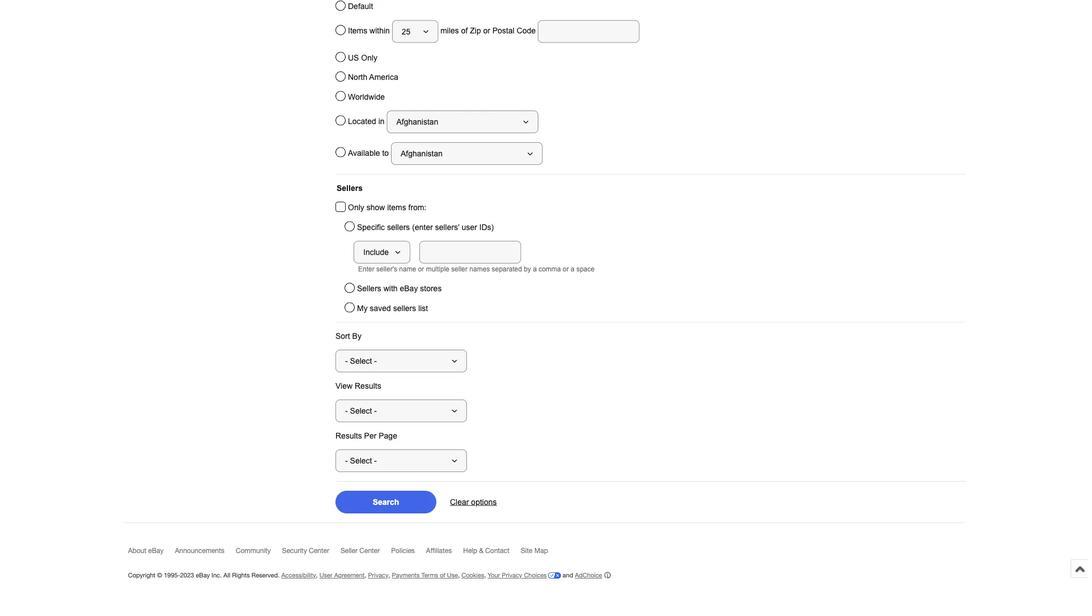 Task type: locate. For each thing, give the bounding box(es) containing it.
1 vertical spatial results
[[336, 432, 362, 440]]

seller center link
[[341, 547, 391, 560]]

4 , from the left
[[458, 572, 460, 579]]

0 vertical spatial ebay
[[400, 285, 418, 293]]

2 horizontal spatial ebay
[[400, 285, 418, 293]]

center
[[309, 547, 329, 555], [360, 547, 380, 555]]

Zip or Postal Code text field
[[538, 20, 640, 43]]

my saved sellers list
[[357, 304, 428, 313]]

seller
[[341, 547, 358, 555]]

1 center from the left
[[309, 547, 329, 555]]

miles
[[441, 27, 459, 36]]

your privacy choices link
[[488, 572, 561, 579]]

0 vertical spatial of
[[461, 27, 468, 36]]

community link
[[236, 547, 282, 560]]

, left user
[[316, 572, 318, 579]]

2 a from the left
[[571, 266, 575, 273]]

list
[[418, 304, 428, 313]]

about ebay link
[[128, 547, 175, 560]]

cookies
[[462, 572, 484, 579]]

, left privacy link
[[365, 572, 366, 579]]

privacy link
[[368, 572, 389, 579]]

0 horizontal spatial ebay
[[148, 547, 164, 555]]

site map link
[[521, 547, 559, 560]]

2 center from the left
[[360, 547, 380, 555]]

clear options link
[[450, 498, 497, 507]]

results
[[355, 382, 381, 391], [336, 432, 362, 440]]

or right comma
[[563, 266, 569, 273]]

space
[[577, 266, 595, 273]]

security
[[282, 547, 307, 555]]

a left "space"
[[571, 266, 575, 273]]

items
[[348, 27, 367, 36]]

show
[[367, 203, 385, 212]]

0 vertical spatial sellers
[[337, 184, 363, 193]]

terms
[[421, 572, 438, 579]]

0 vertical spatial only
[[361, 54, 378, 62]]

sellers down the items
[[387, 223, 410, 232]]

north
[[348, 73, 367, 82]]

only
[[361, 54, 378, 62], [348, 203, 364, 212]]

site
[[521, 547, 533, 555]]

cookies link
[[462, 572, 484, 579]]

0 horizontal spatial a
[[533, 266, 537, 273]]

enter
[[358, 266, 374, 273]]

, left "your"
[[484, 572, 486, 579]]

policies link
[[391, 547, 426, 560]]

community
[[236, 547, 271, 555]]

sellers down enter
[[357, 285, 381, 293]]

, left cookies
[[458, 572, 460, 579]]

names
[[470, 266, 490, 273]]

with
[[384, 285, 398, 293]]

all
[[224, 572, 230, 579]]

1 horizontal spatial ebay
[[196, 572, 210, 579]]

reserved.
[[252, 572, 280, 579]]

2 vertical spatial ebay
[[196, 572, 210, 579]]

results right view
[[355, 382, 381, 391]]

0 horizontal spatial privacy
[[368, 572, 389, 579]]

1 vertical spatial of
[[440, 572, 445, 579]]

payments
[[392, 572, 420, 579]]

©
[[157, 572, 162, 579]]

by
[[524, 266, 531, 273]]

to
[[382, 149, 389, 158]]

Seller ID text field
[[419, 241, 521, 264]]

privacy down seller center link
[[368, 572, 389, 579]]

site map
[[521, 547, 548, 555]]

1 privacy from the left
[[368, 572, 389, 579]]

1 horizontal spatial privacy
[[502, 572, 522, 579]]

or right the zip
[[483, 27, 490, 36]]

sellers down available
[[337, 184, 363, 193]]

, left payments
[[389, 572, 390, 579]]

of
[[461, 27, 468, 36], [440, 572, 445, 579]]

center right seller
[[360, 547, 380, 555]]

results per page
[[336, 432, 397, 440]]

stores
[[420, 285, 442, 293]]

1 horizontal spatial a
[[571, 266, 575, 273]]

items within
[[348, 27, 392, 36]]

in
[[378, 117, 385, 126]]

only right us
[[361, 54, 378, 62]]

agreement
[[334, 572, 365, 579]]

a
[[533, 266, 537, 273], [571, 266, 575, 273]]

announcements
[[175, 547, 224, 555]]

1 horizontal spatial center
[[360, 547, 380, 555]]

us
[[348, 54, 359, 62]]

help & contact
[[463, 547, 510, 555]]

ebay right with
[[400, 285, 418, 293]]

ebay right about
[[148, 547, 164, 555]]

available
[[348, 149, 380, 158]]

0 horizontal spatial or
[[418, 266, 424, 273]]

of left the use
[[440, 572, 445, 579]]

1 , from the left
[[316, 572, 318, 579]]

specific
[[357, 223, 385, 232]]

of left the zip
[[461, 27, 468, 36]]

1 horizontal spatial of
[[461, 27, 468, 36]]

within
[[370, 27, 390, 36]]

sellers
[[337, 184, 363, 193], [357, 285, 381, 293]]

or
[[483, 27, 490, 36], [418, 266, 424, 273], [563, 266, 569, 273]]

0 horizontal spatial center
[[309, 547, 329, 555]]

1 vertical spatial ebay
[[148, 547, 164, 555]]

accessibility link
[[281, 572, 316, 579]]

center right security
[[309, 547, 329, 555]]

privacy right "your"
[[502, 572, 522, 579]]

1 vertical spatial sellers
[[357, 285, 381, 293]]

only left show
[[348, 203, 364, 212]]

from:
[[408, 203, 427, 212]]

about
[[128, 547, 146, 555]]

sellers left list
[[393, 304, 416, 313]]

a right by
[[533, 266, 537, 273]]

0 vertical spatial sellers
[[387, 223, 410, 232]]

postal
[[493, 27, 515, 36]]

ebay left inc.
[[196, 572, 210, 579]]

sellers
[[387, 223, 410, 232], [393, 304, 416, 313]]

sort
[[336, 332, 350, 341]]

items
[[387, 203, 406, 212]]

or right name
[[418, 266, 424, 273]]

available to
[[348, 149, 391, 158]]

privacy
[[368, 572, 389, 579], [502, 572, 522, 579]]

2 , from the left
[[365, 572, 366, 579]]

ebay
[[400, 285, 418, 293], [148, 547, 164, 555], [196, 572, 210, 579]]

1 horizontal spatial or
[[483, 27, 490, 36]]

results left per
[[336, 432, 362, 440]]

payments terms of use link
[[392, 572, 458, 579]]

search
[[373, 498, 399, 507]]

1 a from the left
[[533, 266, 537, 273]]

or for multiple
[[418, 266, 424, 273]]



Task type: describe. For each thing, give the bounding box(es) containing it.
(enter
[[412, 223, 433, 232]]

5 , from the left
[[484, 572, 486, 579]]

help & contact link
[[463, 547, 521, 560]]

clear
[[450, 498, 469, 507]]

policies
[[391, 547, 415, 555]]

enter seller's name or multiple seller names separated by a comma or a space
[[358, 266, 595, 273]]

use
[[447, 572, 458, 579]]

1995-
[[164, 572, 180, 579]]

sellers for sellers with ebay stores
[[357, 285, 381, 293]]

1 vertical spatial only
[[348, 203, 364, 212]]

announcements link
[[175, 547, 236, 560]]

map
[[535, 547, 548, 555]]

per
[[364, 432, 377, 440]]

&
[[479, 547, 483, 555]]

user
[[319, 572, 333, 579]]

and adchoice
[[561, 572, 602, 579]]

worldwide
[[348, 93, 385, 101]]

my
[[357, 304, 368, 313]]

accessibility
[[281, 572, 316, 579]]

seller
[[451, 266, 468, 273]]

by
[[352, 332, 362, 341]]

security center
[[282, 547, 329, 555]]

choices
[[524, 572, 547, 579]]

and
[[563, 572, 573, 579]]

search button
[[336, 491, 436, 514]]

2 privacy from the left
[[502, 572, 522, 579]]

sellers for sellers
[[337, 184, 363, 193]]

north america
[[348, 73, 398, 82]]

seller's
[[376, 266, 397, 273]]

ids)
[[479, 223, 494, 232]]

seller center
[[341, 547, 380, 555]]

multiple
[[426, 266, 449, 273]]

sellers with ebay stores
[[357, 285, 442, 293]]

default
[[348, 2, 373, 11]]

your
[[488, 572, 500, 579]]

view
[[336, 382, 353, 391]]

clear options
[[450, 498, 497, 507]]

or for postal
[[483, 27, 490, 36]]

ebay inside "link"
[[148, 547, 164, 555]]

help
[[463, 547, 477, 555]]

only show items from:
[[348, 203, 427, 212]]

about ebay
[[128, 547, 164, 555]]

view results
[[336, 382, 381, 391]]

page
[[379, 432, 397, 440]]

0 vertical spatial results
[[355, 382, 381, 391]]

3 , from the left
[[389, 572, 390, 579]]

0 horizontal spatial of
[[440, 572, 445, 579]]

contact
[[485, 547, 510, 555]]

2 horizontal spatial or
[[563, 266, 569, 273]]

adchoice link
[[575, 572, 611, 579]]

user agreement link
[[319, 572, 365, 579]]

center for security center
[[309, 547, 329, 555]]

sellers'
[[435, 223, 460, 232]]

rights
[[232, 572, 250, 579]]

saved
[[370, 304, 391, 313]]

security center link
[[282, 547, 341, 560]]

located in
[[348, 117, 387, 126]]

copyright
[[128, 572, 155, 579]]

miles of zip or postal code
[[438, 27, 538, 36]]

zip
[[470, 27, 481, 36]]

affiliates link
[[426, 547, 463, 560]]

name
[[399, 266, 416, 273]]

separated
[[492, 266, 522, 273]]

affiliates
[[426, 547, 452, 555]]

copyright © 1995-2023 ebay inc. all rights reserved. accessibility , user agreement , privacy , payments terms of use , cookies , your privacy choices
[[128, 572, 547, 579]]

code
[[517, 27, 536, 36]]

america
[[369, 73, 398, 82]]

sort by
[[336, 332, 362, 341]]

adchoice
[[575, 572, 602, 579]]

located
[[348, 117, 376, 126]]

us only
[[348, 54, 378, 62]]

1 vertical spatial sellers
[[393, 304, 416, 313]]

inc.
[[212, 572, 222, 579]]

center for seller center
[[360, 547, 380, 555]]



Task type: vqa. For each thing, say whether or not it's contained in the screenshot.
off
no



